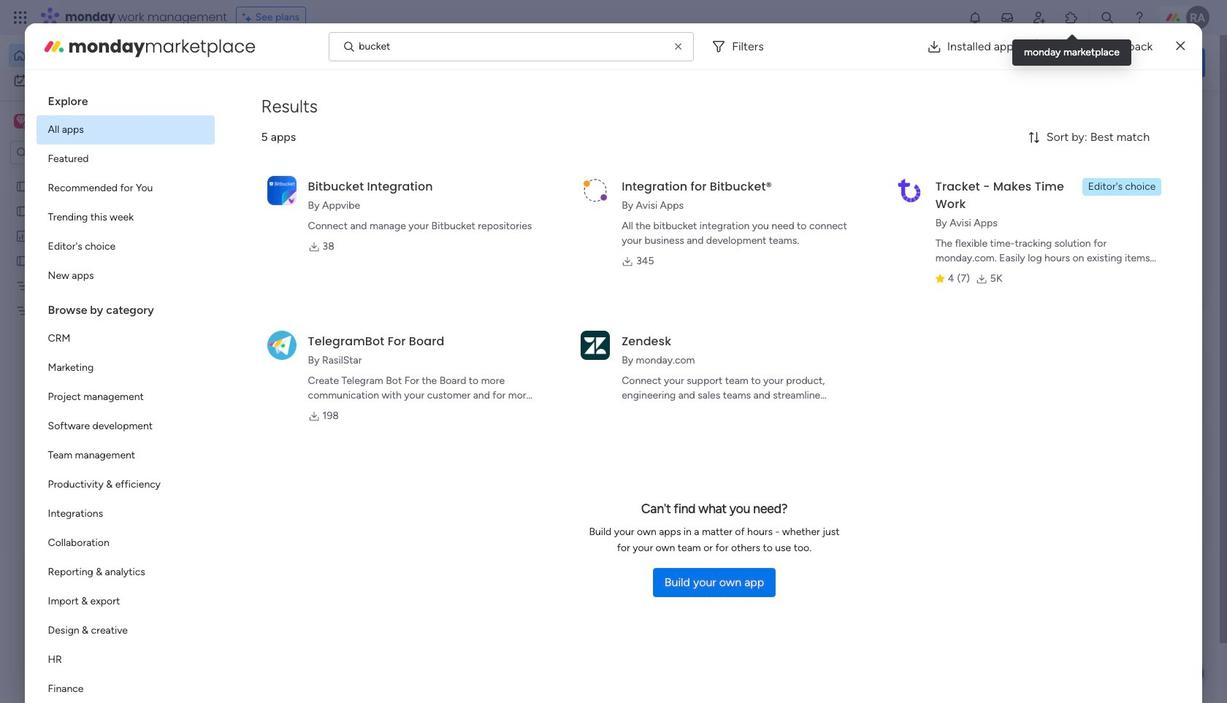Task type: locate. For each thing, give the bounding box(es) containing it.
public board image
[[15, 254, 29, 267]]

1 horizontal spatial monday marketplace image
[[1065, 10, 1079, 25]]

1 vertical spatial public board image
[[15, 204, 29, 218]]

search everything image
[[1100, 10, 1115, 25]]

1 vertical spatial heading
[[36, 291, 215, 324]]

Search in workspace field
[[31, 144, 122, 161]]

option
[[9, 44, 178, 67], [9, 69, 178, 92], [36, 115, 215, 145], [36, 145, 215, 174], [0, 173, 186, 176], [36, 174, 215, 203], [36, 203, 215, 232], [36, 232, 215, 262], [36, 262, 215, 291], [36, 324, 215, 354], [36, 354, 215, 383], [36, 383, 215, 412], [36, 412, 215, 441], [36, 441, 215, 471], [36, 471, 215, 500], [36, 500, 215, 529], [36, 529, 215, 558], [36, 558, 215, 587], [36, 587, 215, 617], [36, 617, 215, 646], [36, 646, 215, 675], [36, 675, 215, 704]]

list box
[[36, 82, 215, 704], [0, 171, 186, 520]]

public board image
[[15, 179, 29, 193], [15, 204, 29, 218]]

workspace selection element
[[14, 113, 122, 132]]

app logo image
[[267, 176, 296, 205], [581, 176, 610, 205], [895, 176, 924, 205], [267, 331, 296, 360], [581, 331, 610, 360]]

1 vertical spatial monday marketplace image
[[42, 35, 65, 58]]

heading
[[36, 82, 215, 115], [36, 291, 215, 324]]

v2 user feedback image
[[998, 54, 1009, 71]]

2 public board image from the top
[[15, 204, 29, 218]]

workspace image
[[14, 113, 28, 129], [16, 113, 26, 129]]

dapulse x slim image
[[1177, 38, 1185, 55]]

0 vertical spatial monday marketplace image
[[1065, 10, 1079, 25]]

monday marketplace image
[[1065, 10, 1079, 25], [42, 35, 65, 58]]

templates image image
[[1000, 110, 1193, 211]]

2 heading from the top
[[36, 291, 215, 324]]

0 vertical spatial public board image
[[15, 179, 29, 193]]

ruby anderson image
[[1187, 6, 1210, 29]]

invite members image
[[1032, 10, 1047, 25]]

2 workspace image from the left
[[16, 113, 26, 129]]

0 vertical spatial heading
[[36, 82, 215, 115]]

quick search results list box
[[226, 137, 951, 509]]

1 workspace image from the left
[[14, 113, 28, 129]]

update feed image
[[1000, 10, 1015, 25]]

see plans image
[[242, 9, 256, 26]]

contact sales element
[[986, 489, 1206, 548]]



Task type: describe. For each thing, give the bounding box(es) containing it.
1 public board image from the top
[[15, 179, 29, 193]]

select product image
[[13, 10, 28, 25]]

help image
[[1133, 10, 1147, 25]]

1 heading from the top
[[36, 82, 215, 115]]

notifications image
[[968, 10, 983, 25]]

help center element
[[986, 419, 1206, 478]]

public dashboard image
[[15, 229, 29, 243]]

v2 bolt switch image
[[1112, 54, 1121, 71]]

getting started element
[[986, 349, 1206, 407]]

0 horizontal spatial monday marketplace image
[[42, 35, 65, 58]]



Task type: vqa. For each thing, say whether or not it's contained in the screenshot.
second Public board 'image' from the bottom of the page
yes



